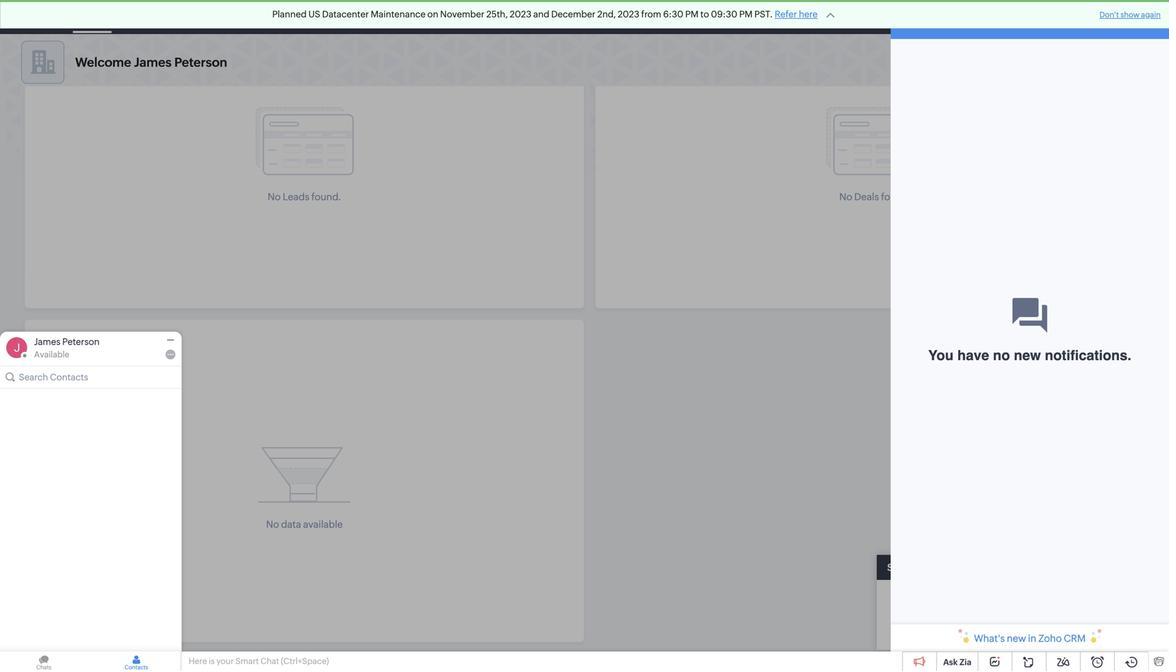 Task type: locate. For each thing, give the bounding box(es) containing it.
new
[[1007, 633, 1026, 645]]

0 vertical spatial peterson
[[174, 55, 227, 69]]

1 vertical spatial deals
[[855, 191, 879, 203]]

25th,
[[486, 9, 508, 19]]

james
[[134, 55, 172, 69], [34, 337, 60, 347]]

pm left the to
[[685, 9, 699, 19]]

contacts image
[[93, 652, 180, 672]]

1 horizontal spatial 2023
[[618, 9, 640, 19]]

0 vertical spatial data
[[281, 519, 301, 530]]

in
[[1046, 626, 1054, 637], [1028, 633, 1037, 645]]

pst.
[[755, 9, 773, 19]]

1 vertical spatial james
[[34, 337, 60, 347]]

calls
[[465, 11, 487, 23]]

what's new in zoho crm
[[974, 633, 1086, 645]]

1 vertical spatial is
[[209, 657, 215, 667]]

0 horizontal spatial 2023
[[510, 9, 532, 19]]

1 found. from the left
[[312, 191, 341, 203]]

2 2023 from the left
[[618, 9, 640, 19]]

accounts link
[[230, 0, 295, 34]]

0 horizontal spatial found.
[[312, 191, 341, 203]]

here is your smart chat (ctrl+space)
[[189, 657, 329, 667]]

pm
[[685, 9, 699, 19], [739, 9, 753, 19]]

Search Contacts text field
[[19, 367, 164, 388]]

no
[[268, 191, 281, 203], [840, 191, 853, 203], [266, 519, 279, 530]]

smart
[[236, 657, 259, 667]]

ask
[[944, 658, 958, 668]]

and
[[533, 9, 550, 19]]

in left crm
[[1046, 626, 1054, 637]]

1 horizontal spatial peterson
[[174, 55, 227, 69]]

1 pm from the left
[[685, 9, 699, 19]]

products
[[631, 11, 671, 23]]

here
[[189, 657, 207, 667]]

data for available
[[281, 519, 301, 530]]

2023 left "and"
[[510, 9, 532, 19]]

to
[[701, 9, 709, 19]]

refer
[[775, 9, 797, 19]]

datacenter
[[322, 9, 369, 19]]

0 horizontal spatial in
[[1028, 633, 1037, 645]]

1 horizontal spatial deals
[[306, 11, 331, 23]]

here
[[799, 9, 818, 19]]

stage
[[143, 334, 172, 346]]

create menu element
[[924, 0, 959, 34]]

deals
[[306, 11, 331, 23], [855, 191, 879, 203], [99, 334, 126, 346]]

no leads found.
[[268, 191, 341, 203]]

search element
[[959, 0, 987, 34]]

0 horizontal spatial deals
[[99, 334, 126, 346]]

2 pm from the left
[[739, 9, 753, 19]]

data left available at the left bottom of page
[[281, 519, 301, 530]]

in right new
[[1028, 633, 1037, 645]]

1 vertical spatial peterson
[[62, 337, 100, 347]]

pm left pst.
[[739, 9, 753, 19]]

0 vertical spatial is
[[1037, 626, 1044, 637]]

no data available
[[266, 519, 343, 530]]

1 horizontal spatial found.
[[881, 191, 911, 203]]

data right sample
[[964, 626, 984, 637]]

show
[[1121, 10, 1140, 19]]

0 horizontal spatial james
[[34, 337, 60, 347]]

james up available
[[34, 337, 60, 347]]

population
[[986, 626, 1035, 637]]

don't
[[1100, 10, 1119, 19]]

chats image
[[0, 652, 88, 672]]

2nd,
[[598, 9, 616, 19]]

found.
[[312, 191, 341, 203], [881, 191, 911, 203]]

welcome james peterson
[[75, 55, 227, 69]]

is left your
[[209, 657, 215, 667]]

analytics
[[567, 11, 608, 23]]

0 vertical spatial deals
[[306, 11, 331, 23]]

2 horizontal spatial deals
[[855, 191, 879, 203]]

tasks link
[[342, 0, 389, 34]]

1 horizontal spatial james
[[134, 55, 172, 69]]

1 horizontal spatial data
[[964, 626, 984, 637]]

no deals found.
[[840, 191, 911, 203]]

calls link
[[454, 0, 498, 34]]

progress...
[[1056, 626, 1105, 637]]

is
[[1037, 626, 1044, 637], [209, 657, 215, 667]]

0 horizontal spatial pm
[[685, 9, 699, 19]]

peterson
[[174, 55, 227, 69], [62, 337, 100, 347]]

no for no leads found.
[[268, 191, 281, 203]]

james right 'welcome' in the left of the page
[[134, 55, 172, 69]]

james peterson
[[34, 337, 100, 347]]

is right new
[[1037, 626, 1044, 637]]

planned
[[272, 9, 307, 19]]

my
[[39, 334, 54, 346]]

(ctrl+space)
[[281, 657, 329, 667]]

2023
[[510, 9, 532, 19], [618, 9, 640, 19]]

1 horizontal spatial pm
[[739, 9, 753, 19]]

1 vertical spatial data
[[964, 626, 984, 637]]

projects link
[[743, 0, 802, 34]]

products link
[[619, 0, 682, 34]]

2 found. from the left
[[881, 191, 911, 203]]

0 horizontal spatial data
[[281, 519, 301, 530]]

by
[[129, 334, 141, 346]]

2 vertical spatial deals
[[99, 334, 126, 346]]

us
[[309, 9, 320, 19]]

09:30
[[711, 9, 738, 19]]

profile image
[[1107, 6, 1129, 28]]

2023 right 2nd,
[[618, 9, 640, 19]]

data
[[281, 519, 301, 530], [964, 626, 984, 637]]



Task type: describe. For each thing, give the bounding box(es) containing it.
analytics link
[[556, 0, 619, 34]]

6:30
[[663, 9, 684, 19]]

what's new in zoho crm link
[[891, 625, 1169, 652]]

zia
[[960, 658, 972, 668]]

what's
[[974, 633, 1005, 645]]

don't show again link
[[1100, 10, 1161, 19]]

crm
[[1064, 633, 1086, 645]]

maintenance
[[371, 9, 426, 19]]

pipeline
[[56, 334, 97, 346]]

no for no deals found.
[[840, 191, 853, 203]]

your
[[217, 657, 234, 667]]

0 vertical spatial james
[[134, 55, 172, 69]]

1 horizontal spatial is
[[1037, 626, 1044, 637]]

1 horizontal spatial in
[[1046, 626, 1054, 637]]

from
[[641, 9, 662, 19]]

found. for no deals found.
[[881, 191, 911, 203]]

chat
[[261, 657, 279, 667]]

data for population
[[964, 626, 984, 637]]

projects
[[754, 11, 791, 23]]

marketplace element
[[1042, 0, 1071, 34]]

on
[[428, 9, 438, 19]]

found. for no leads found.
[[312, 191, 341, 203]]

0 horizontal spatial peterson
[[62, 337, 100, 347]]

services link
[[682, 0, 743, 34]]

0 horizontal spatial is
[[209, 657, 215, 667]]

accounts
[[241, 11, 284, 23]]

reports
[[509, 11, 545, 23]]

reports link
[[498, 0, 556, 34]]

available
[[303, 519, 343, 530]]

my pipeline deals by stage
[[39, 334, 172, 346]]

meetings link
[[389, 0, 454, 34]]

november
[[440, 9, 485, 19]]

leads
[[283, 191, 310, 203]]

meetings
[[400, 11, 443, 23]]

again
[[1141, 10, 1161, 19]]

planned us datacenter maintenance on november 25th, 2023 and december 2nd, 2023 from 6:30 pm to 09:30 pm pst. refer here
[[272, 9, 818, 19]]

refer here link
[[775, 9, 818, 19]]

don't show again
[[1100, 10, 1161, 19]]

deals link
[[295, 0, 342, 34]]

setup element
[[1071, 0, 1098, 34]]

no for no data available
[[266, 519, 279, 530]]

tasks
[[354, 11, 378, 23]]

profile element
[[1098, 0, 1137, 34]]

deals inside deals link
[[306, 11, 331, 23]]

december
[[551, 9, 596, 19]]

1 2023 from the left
[[510, 9, 532, 19]]

ask zia
[[944, 658, 972, 668]]

sample
[[927, 626, 962, 637]]

welcome
[[75, 55, 131, 69]]

sample data population is in progress...
[[927, 626, 1105, 637]]

zoho
[[1039, 633, 1062, 645]]

available
[[34, 350, 69, 360]]

services
[[693, 11, 732, 23]]



Task type: vqa. For each thing, say whether or not it's contained in the screenshot.
leftmost IS
yes



